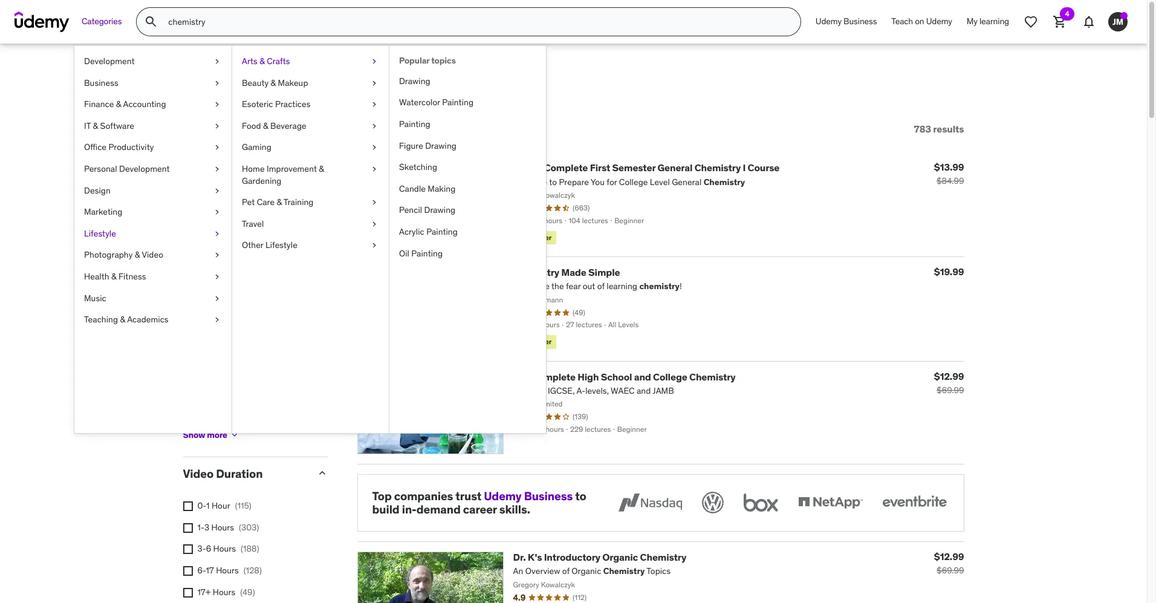 Task type: vqa. For each thing, say whether or not it's contained in the screenshot.


Task type: locate. For each thing, give the bounding box(es) containing it.
& right the 4.0
[[257, 227, 262, 238]]

painting inside oil painting link
[[412, 248, 443, 259]]

0 horizontal spatial video
[[142, 249, 163, 260]]

dr. for dr. k's complete first semester general chemistry i course
[[513, 162, 526, 174]]

6
[[206, 544, 211, 554]]

0 vertical spatial drawing
[[399, 76, 431, 86]]

udemy business link left 'to'
[[484, 489, 573, 503]]

& right care
[[277, 197, 282, 208]]

xsmall image inside health & fitness link
[[212, 271, 222, 283]]

1 dr. from the top
[[513, 162, 526, 174]]

0 vertical spatial business
[[844, 16, 877, 27]]

popular topics
[[399, 55, 456, 66]]

1 horizontal spatial business
[[524, 489, 573, 503]]

up
[[263, 206, 273, 217], [264, 227, 273, 238], [263, 249, 273, 260]]

(303)
[[239, 522, 259, 533]]

personal
[[84, 163, 117, 174]]

xsmall image for business
[[212, 77, 222, 89]]

results up $13.99
[[934, 123, 965, 135]]

0-
[[198, 500, 206, 511]]

lifestyle down marketing
[[84, 228, 116, 239]]

teaching
[[84, 314, 118, 325]]

0 horizontal spatial business
[[84, 77, 118, 88]]

xsmall image up filter
[[212, 99, 222, 111]]

1 horizontal spatial 783
[[915, 123, 932, 135]]

complete right the
[[532, 371, 576, 383]]

& right finance at the left top of page
[[116, 99, 121, 110]]

& for finance & accounting
[[116, 99, 121, 110]]

box image
[[741, 489, 781, 516]]

dr. down skills.
[[513, 551, 526, 563]]

sketching
[[399, 162, 437, 173]]

xsmall image for other lifestyle
[[370, 240, 379, 252]]

0 vertical spatial $12.99 $69.99
[[935, 370, 965, 395]]

hours right 3
[[211, 522, 234, 533]]

783 inside status
[[915, 123, 932, 135]]

to build in-demand career skills.
[[372, 489, 587, 517]]

netapp image
[[796, 489, 865, 516]]

1 $12.99 $69.99 from the top
[[935, 370, 965, 395]]

1 k's from the top
[[528, 162, 542, 174]]

0 vertical spatial dr.
[[513, 162, 526, 174]]

xsmall image inside show more button
[[230, 430, 240, 440]]

& for beauty & makeup
[[271, 77, 276, 88]]

teach on udemy link
[[885, 7, 960, 36]]

1 vertical spatial development
[[119, 163, 170, 174]]

hour
[[212, 500, 230, 511]]

practices
[[275, 99, 311, 110]]

painting down acrylic painting
[[412, 248, 443, 259]]

1 horizontal spatial results
[[934, 123, 965, 135]]

xsmall image
[[370, 56, 379, 68], [212, 77, 222, 89], [212, 99, 222, 111], [370, 99, 379, 111], [212, 142, 222, 154], [212, 206, 222, 218], [370, 218, 379, 230], [370, 240, 379, 252], [212, 314, 222, 326], [183, 385, 193, 394], [183, 406, 193, 416], [230, 430, 240, 440], [183, 545, 193, 554]]

video duration button
[[183, 467, 306, 481]]

dr.
[[513, 162, 526, 174], [513, 551, 526, 563]]

& inside food & beverage link
[[263, 120, 268, 131]]

xsmall image
[[212, 56, 222, 68], [370, 77, 379, 89], [212, 120, 222, 132], [370, 120, 379, 132], [370, 142, 379, 154], [212, 163, 222, 175], [370, 163, 379, 175], [212, 185, 222, 197], [370, 197, 379, 209], [212, 228, 222, 240], [212, 249, 222, 261], [212, 271, 222, 283], [212, 293, 222, 304], [183, 341, 193, 351], [183, 363, 193, 373], [183, 502, 193, 511], [183, 523, 193, 533], [183, 566, 193, 576], [183, 588, 193, 597]]

complete left first at the right
[[544, 162, 588, 174]]

results for 783 results
[[934, 123, 965, 135]]

1 vertical spatial video
[[183, 467, 214, 481]]

2 dr. from the top
[[513, 551, 526, 563]]

photography & video
[[84, 249, 163, 260]]

& inside it & software link
[[93, 120, 98, 131]]

xsmall image inside esoteric practices link
[[370, 99, 379, 111]]

lifestyle link
[[74, 223, 232, 245]]

gaming
[[242, 142, 272, 153]]

chemistry made simple
[[513, 266, 620, 278]]

xsmall image inside other lifestyle link
[[370, 240, 379, 252]]

acrylic painting link
[[390, 221, 546, 243]]

up up other lifestyle
[[264, 227, 273, 238]]

$69.99
[[937, 385, 965, 395], [937, 565, 965, 576]]

small image
[[316, 173, 328, 185]]

xsmall image left the (16)
[[183, 385, 193, 394]]

health & fitness link
[[74, 266, 232, 288]]

& inside health & fitness link
[[111, 271, 116, 282]]

2 horizontal spatial business
[[844, 16, 877, 27]]

& for 4.0 & up
[[257, 227, 262, 238]]

k's for introductory
[[528, 551, 542, 563]]

1 vertical spatial dr.
[[513, 551, 526, 563]]

business left 'to'
[[524, 489, 573, 503]]

& right food
[[263, 120, 268, 131]]

&
[[260, 56, 265, 67], [271, 77, 276, 88], [116, 99, 121, 110], [93, 120, 98, 131], [263, 120, 268, 131], [319, 163, 324, 174], [277, 197, 282, 208], [256, 206, 261, 217], [257, 227, 262, 238], [256, 249, 261, 260], [135, 249, 140, 260], [111, 271, 116, 282], [120, 314, 125, 325]]

783 for 783 results for "chemistry"
[[183, 71, 218, 96]]

xsmall image inside gaming link
[[370, 142, 379, 154]]

fitness
[[119, 271, 146, 282]]

2 horizontal spatial udemy
[[927, 16, 953, 27]]

0 vertical spatial $69.99
[[937, 385, 965, 395]]

3.5 & up (541)
[[242, 249, 296, 260]]

0 vertical spatial lifestyle
[[84, 228, 116, 239]]

crafts
[[267, 56, 290, 67]]

xsmall image for marketing
[[212, 206, 222, 218]]

chemistry right "organic" at the right bottom of the page
[[640, 551, 687, 563]]

(272)
[[278, 206, 297, 217]]

1 vertical spatial business
[[84, 77, 118, 88]]

business up finance at the left top of page
[[84, 77, 118, 88]]

video up "0-"
[[183, 467, 214, 481]]

business link
[[74, 72, 232, 94]]

0 vertical spatial development
[[84, 56, 135, 67]]

painting
[[442, 97, 474, 108], [399, 119, 431, 129], [427, 226, 458, 237], [412, 248, 443, 259]]

xsmall image left "acrylic"
[[370, 218, 379, 230]]

beverage
[[270, 120, 307, 131]]

1 vertical spatial lifestyle
[[266, 240, 298, 251]]

painting inside acrylic painting link
[[427, 226, 458, 237]]

filter button
[[183, 110, 237, 148]]

& right "it"
[[93, 120, 98, 131]]

drawing for pencil
[[424, 205, 456, 216]]

office
[[84, 142, 106, 153]]

1 $12.99 from the top
[[935, 370, 965, 382]]

xsmall image right more
[[230, 430, 240, 440]]

build
[[372, 502, 400, 517]]

2 $69.99 from the top
[[937, 565, 965, 576]]

xsmall image left '3-'
[[183, 545, 193, 554]]

music link
[[74, 288, 232, 309]]

xsmall image inside marketing link
[[212, 206, 222, 218]]

1 horizontal spatial udemy business link
[[809, 7, 885, 36]]

oil painting
[[399, 248, 443, 259]]

it
[[84, 120, 91, 131]]

dr. up candle making "link" in the top left of the page
[[513, 162, 526, 174]]

& inside 'arts & crafts' "link"
[[260, 56, 265, 67]]

results for 783 results for "chemistry"
[[222, 71, 285, 96]]

2 vertical spatial drawing
[[424, 205, 456, 216]]

0 vertical spatial video
[[142, 249, 163, 260]]

small image
[[316, 467, 328, 479]]

general
[[658, 162, 693, 174]]

arts & crafts
[[242, 56, 290, 67]]

painting down the drawing link
[[442, 97, 474, 108]]

& inside teaching & academics link
[[120, 314, 125, 325]]

0 vertical spatial up
[[263, 206, 273, 217]]

xsmall image down filter
[[212, 142, 222, 154]]

2 k's from the top
[[528, 551, 542, 563]]

dr. k's complete first semester general chemistry i course link
[[513, 162, 780, 174]]

& right the "4.5"
[[256, 206, 261, 217]]

video down lifestyle link
[[142, 249, 163, 260]]

& down gaming link
[[319, 163, 324, 174]]

xsmall image inside finance & accounting link
[[212, 99, 222, 111]]

painting down pencil drawing
[[427, 226, 458, 237]]

school
[[601, 371, 632, 383]]

development
[[84, 56, 135, 67], [119, 163, 170, 174]]

painting link
[[390, 114, 546, 135]]

introductory
[[544, 551, 601, 563]]

& up fitness
[[135, 249, 140, 260]]

xsmall image inside 'arts & crafts' "link"
[[370, 56, 379, 68]]

& for photography & video
[[135, 249, 140, 260]]

xsmall image up "chemistry"
[[370, 56, 379, 68]]

pencil
[[399, 205, 422, 216]]

chemistry left 'made'
[[513, 266, 560, 278]]

1 vertical spatial 783
[[915, 123, 932, 135]]

show more
[[183, 430, 227, 440]]

top
[[372, 489, 392, 503]]

$69.99 for the complete high school and college chemistry
[[937, 385, 965, 395]]

travel
[[242, 218, 264, 229]]

xsmall image left the "4.5"
[[212, 206, 222, 218]]

organic
[[603, 551, 638, 563]]

& inside photography & video link
[[135, 249, 140, 260]]

accounting
[[123, 99, 166, 110]]

for
[[289, 71, 314, 96]]

xsmall image inside teaching & academics link
[[212, 314, 222, 326]]

xsmall image down "chemistry"
[[370, 99, 379, 111]]

semester
[[613, 162, 656, 174]]

development down categories dropdown button
[[84, 56, 135, 67]]

my learning
[[967, 16, 1010, 27]]

1 horizontal spatial lifestyle
[[266, 240, 298, 251]]

you have alerts image
[[1121, 12, 1128, 19]]

udemy
[[816, 16, 842, 27], [927, 16, 953, 27], [484, 489, 522, 503]]

drawing down making
[[424, 205, 456, 216]]

0 vertical spatial k's
[[528, 162, 542, 174]]

topics
[[431, 55, 456, 66]]

xsmall image inside business link
[[212, 77, 222, 89]]

1 vertical spatial $69.99
[[937, 565, 965, 576]]

& for it & software
[[93, 120, 98, 131]]

high
[[578, 371, 599, 383]]

1 vertical spatial results
[[934, 123, 965, 135]]

up left (541)
[[263, 249, 273, 260]]

xsmall image up (34)
[[212, 314, 222, 326]]

learning
[[980, 16, 1010, 27]]

business left teach
[[844, 16, 877, 27]]

the
[[513, 371, 530, 383]]

xsmall image inside the office productivity "link"
[[212, 142, 222, 154]]

0-1 hour (115)
[[198, 500, 252, 511]]

office productivity
[[84, 142, 154, 153]]

xsmall image inside development link
[[212, 56, 222, 68]]

2 vertical spatial business
[[524, 489, 573, 503]]

chemistry made simple link
[[513, 266, 620, 278]]

3
[[204, 522, 209, 533]]

0 horizontal spatial udemy business link
[[484, 489, 573, 503]]

esoteric
[[242, 99, 273, 110]]

1 horizontal spatial video
[[183, 467, 214, 481]]

nasdaq image
[[616, 489, 685, 516]]

1 vertical spatial drawing
[[425, 140, 457, 151]]

& inside finance & accounting link
[[116, 99, 121, 110]]

0 horizontal spatial 783
[[183, 71, 218, 96]]

popular
[[399, 55, 430, 66]]

complete
[[544, 162, 588, 174], [532, 371, 576, 383]]

hours right 6
[[213, 544, 236, 554]]

1 horizontal spatial udemy
[[816, 16, 842, 27]]

2 $12.99 $69.99 from the top
[[935, 551, 965, 576]]

acrylic painting
[[399, 226, 458, 237]]

drawing right figure
[[425, 140, 457, 151]]

0 vertical spatial udemy business link
[[809, 7, 885, 36]]

1 vertical spatial up
[[264, 227, 273, 238]]

teaching & academics link
[[74, 309, 232, 331]]

categories
[[82, 16, 122, 27]]

1 vertical spatial $12.99
[[935, 551, 965, 563]]

0 vertical spatial 783
[[183, 71, 218, 96]]

painting inside painting "link"
[[399, 119, 431, 129]]

hours right 17
[[216, 565, 239, 576]]

results up esoteric
[[222, 71, 285, 96]]

0 vertical spatial results
[[222, 71, 285, 96]]

beauty & makeup link
[[232, 72, 389, 94]]

drawing down popular
[[399, 76, 431, 86]]

& right health
[[111, 271, 116, 282]]

udemy business link left teach
[[809, 7, 885, 36]]

0 horizontal spatial results
[[222, 71, 285, 96]]

painting inside watercolor painting link
[[442, 97, 474, 108]]

the complete high school and college chemistry link
[[513, 371, 736, 383]]

xsmall image inside food & beverage link
[[370, 120, 379, 132]]

783 results
[[915, 123, 965, 135]]

& right 3.5
[[256, 249, 261, 260]]

productivity
[[109, 142, 154, 153]]

2 $12.99 from the top
[[935, 551, 965, 563]]

& right teaching on the left bottom
[[120, 314, 125, 325]]

up for 3.5 & up
[[263, 249, 273, 260]]

0 vertical spatial $12.99
[[935, 370, 965, 382]]

development inside personal development link
[[119, 163, 170, 174]]

development down the office productivity "link"
[[119, 163, 170, 174]]

home improvement & gardening
[[242, 163, 324, 186]]

1 $69.99 from the top
[[937, 385, 965, 395]]

hours right 17+ on the bottom of page
[[213, 587, 236, 597]]

xsmall image inside travel link
[[370, 218, 379, 230]]

& right beauty
[[271, 77, 276, 88]]

painting for oil painting
[[412, 248, 443, 259]]

& right arts
[[260, 56, 265, 67]]

$12.99 $69.99 for the complete high school and college chemistry
[[935, 370, 965, 395]]

candle
[[399, 183, 426, 194]]

2 vertical spatial up
[[263, 249, 273, 260]]

up left (272)
[[263, 206, 273, 217]]

on
[[916, 16, 925, 27]]

0 vertical spatial complete
[[544, 162, 588, 174]]

xsmall image left beauty
[[212, 77, 222, 89]]

results inside status
[[934, 123, 965, 135]]

health & fitness
[[84, 271, 146, 282]]

xsmall image for esoteric practices
[[370, 99, 379, 111]]

1 vertical spatial k's
[[528, 551, 542, 563]]

& inside beauty & makeup link
[[271, 77, 276, 88]]

lifestyle down '4.0 & up'
[[266, 240, 298, 251]]

1 vertical spatial $12.99 $69.99
[[935, 551, 965, 576]]

xsmall image left oil
[[370, 240, 379, 252]]

& for 3.5 & up (541)
[[256, 249, 261, 260]]

painting up figure
[[399, 119, 431, 129]]



Task type: describe. For each thing, give the bounding box(es) containing it.
1 vertical spatial udemy business link
[[484, 489, 573, 503]]

photography
[[84, 249, 133, 260]]

6-17 hours (128)
[[198, 565, 262, 576]]

figure
[[399, 140, 423, 151]]

language button
[[183, 306, 306, 321]]

$12.99 $69.99 for dr. k's introductory organic chemistry
[[935, 551, 965, 576]]

drawing link
[[390, 71, 546, 92]]

marketing
[[84, 206, 122, 217]]

& inside pet care & training link
[[277, 197, 282, 208]]

& inside home improvement & gardening
[[319, 163, 324, 174]]

& for health & fitness
[[111, 271, 116, 282]]

k's for complete
[[528, 162, 542, 174]]

dr. k's introductory organic chemistry
[[513, 551, 687, 563]]

xsmall image for teaching & academics
[[212, 314, 222, 326]]

783 results status
[[915, 123, 965, 135]]

candle making
[[399, 183, 456, 194]]

up for 4.5 & up
[[263, 206, 273, 217]]

music
[[84, 293, 106, 303]]

submit search image
[[144, 15, 159, 29]]

xsmall image inside personal development link
[[212, 163, 222, 175]]

xsmall image for arts & crafts
[[370, 56, 379, 68]]

makeup
[[278, 77, 308, 88]]

"chemistry"
[[319, 71, 429, 96]]

watercolor painting link
[[390, 92, 546, 114]]

career
[[463, 502, 497, 517]]

teach on udemy
[[892, 16, 953, 27]]

udemy image
[[15, 11, 70, 32]]

$84.99
[[937, 176, 965, 187]]

other
[[242, 240, 264, 251]]

dr. for dr. k's introductory organic chemistry
[[513, 551, 526, 563]]

$12.99 for dr. k's introductory organic chemistry
[[935, 551, 965, 563]]

4.0 & up
[[242, 227, 273, 238]]

(128)
[[244, 565, 262, 576]]

acrylic
[[399, 226, 425, 237]]

course
[[748, 162, 780, 174]]

ratings
[[183, 172, 225, 187]]

& for 4.5 & up (272)
[[256, 206, 261, 217]]

to
[[576, 489, 587, 503]]

painting for acrylic painting
[[427, 226, 458, 237]]

my
[[967, 16, 978, 27]]

design link
[[74, 180, 232, 202]]

783 for 783 results
[[915, 123, 932, 135]]

4.0
[[242, 227, 255, 238]]

hours for 6-17 hours
[[216, 565, 239, 576]]

(684)
[[230, 340, 250, 351]]

$69.99 for dr. k's introductory organic chemistry
[[937, 565, 965, 576]]

business inside business link
[[84, 77, 118, 88]]

xsmall image inside pet care & training link
[[370, 197, 379, 209]]

xsmall image inside home improvement & gardening link
[[370, 163, 379, 175]]

other lifestyle
[[242, 240, 298, 251]]

design
[[84, 185, 111, 196]]

1 vertical spatial complete
[[532, 371, 576, 383]]

development inside development link
[[84, 56, 135, 67]]

17
[[206, 565, 214, 576]]

personal development
[[84, 163, 170, 174]]

drawing for figure
[[425, 140, 457, 151]]

1
[[206, 500, 210, 511]]

categories button
[[74, 7, 129, 36]]

3.5
[[242, 249, 254, 260]]

esoteric practices
[[242, 99, 311, 110]]

filter
[[205, 123, 229, 135]]

17+
[[198, 587, 211, 597]]

and
[[634, 371, 651, 383]]

duration
[[216, 467, 263, 481]]

dr. k's introductory organic chemistry link
[[513, 551, 687, 563]]

xsmall image up show
[[183, 406, 193, 416]]

beauty
[[242, 77, 269, 88]]

volkswagen image
[[700, 489, 726, 516]]

demand
[[417, 502, 461, 517]]

xsmall image for travel
[[370, 218, 379, 230]]

hours for 1-3 hours
[[211, 522, 234, 533]]

chemistry left i
[[695, 162, 741, 174]]

software
[[100, 120, 134, 131]]

0 horizontal spatial udemy
[[484, 489, 522, 503]]

udemy business
[[816, 16, 877, 27]]

arts
[[242, 56, 258, 67]]

Search for anything text field
[[166, 11, 786, 32]]

making
[[428, 183, 456, 194]]

1-
[[198, 522, 204, 533]]

& for teaching & academics
[[120, 314, 125, 325]]

development link
[[74, 51, 232, 72]]

arts & crafts element
[[389, 46, 546, 433]]

other lifestyle link
[[232, 235, 389, 256]]

figure drawing
[[399, 140, 457, 151]]

notifications image
[[1082, 15, 1097, 29]]

figure drawing link
[[390, 135, 546, 157]]

pencil drawing
[[399, 205, 456, 216]]

(188)
[[241, 544, 259, 554]]

more
[[207, 430, 227, 440]]

xsmall image for office productivity
[[212, 142, 222, 154]]

food & beverage link
[[232, 115, 389, 137]]

& for arts & crafts
[[260, 56, 265, 67]]

chemistry right college
[[690, 371, 736, 383]]

$12.99 for the complete high school and college chemistry
[[935, 370, 965, 382]]

office productivity link
[[74, 137, 232, 158]]

home
[[242, 163, 265, 174]]

trust
[[456, 489, 482, 503]]

xsmall image inside music link
[[212, 293, 222, 304]]

4
[[1066, 9, 1070, 18]]

dr. k's complete first semester general chemistry i course
[[513, 162, 780, 174]]

finance
[[84, 99, 114, 110]]

care
[[257, 197, 275, 208]]

hours for 3-6 hours
[[213, 544, 236, 554]]

finance & accounting
[[84, 99, 166, 110]]

xsmall image inside lifestyle link
[[212, 228, 222, 240]]

shopping cart with 4 items image
[[1053, 15, 1068, 29]]

xsmall image inside design link
[[212, 185, 222, 197]]

food
[[242, 120, 261, 131]]

gardening
[[242, 175, 282, 186]]

jm link
[[1104, 7, 1133, 36]]

language
[[183, 306, 236, 321]]

xsmall image for show more
[[230, 430, 240, 440]]

home improvement & gardening link
[[232, 158, 389, 192]]

ratings button
[[183, 172, 306, 187]]

3-
[[198, 544, 206, 554]]

painting for watercolor painting
[[442, 97, 474, 108]]

xsmall image inside it & software link
[[212, 120, 222, 132]]

xsmall image inside photography & video link
[[212, 249, 222, 261]]

0 horizontal spatial lifestyle
[[84, 228, 116, 239]]

português
[[198, 426, 237, 437]]

xsmall image for finance & accounting
[[212, 99, 222, 111]]

(34)
[[221, 362, 235, 373]]

watercolor painting
[[399, 97, 474, 108]]

xsmall image inside beauty & makeup link
[[370, 77, 379, 89]]

4.5
[[242, 206, 254, 217]]

wishlist image
[[1024, 15, 1039, 29]]

health
[[84, 271, 109, 282]]

& for food & beverage
[[263, 120, 268, 131]]

783 results for "chemistry"
[[183, 71, 429, 96]]

eventbrite image
[[880, 489, 950, 516]]

academics
[[127, 314, 169, 325]]



